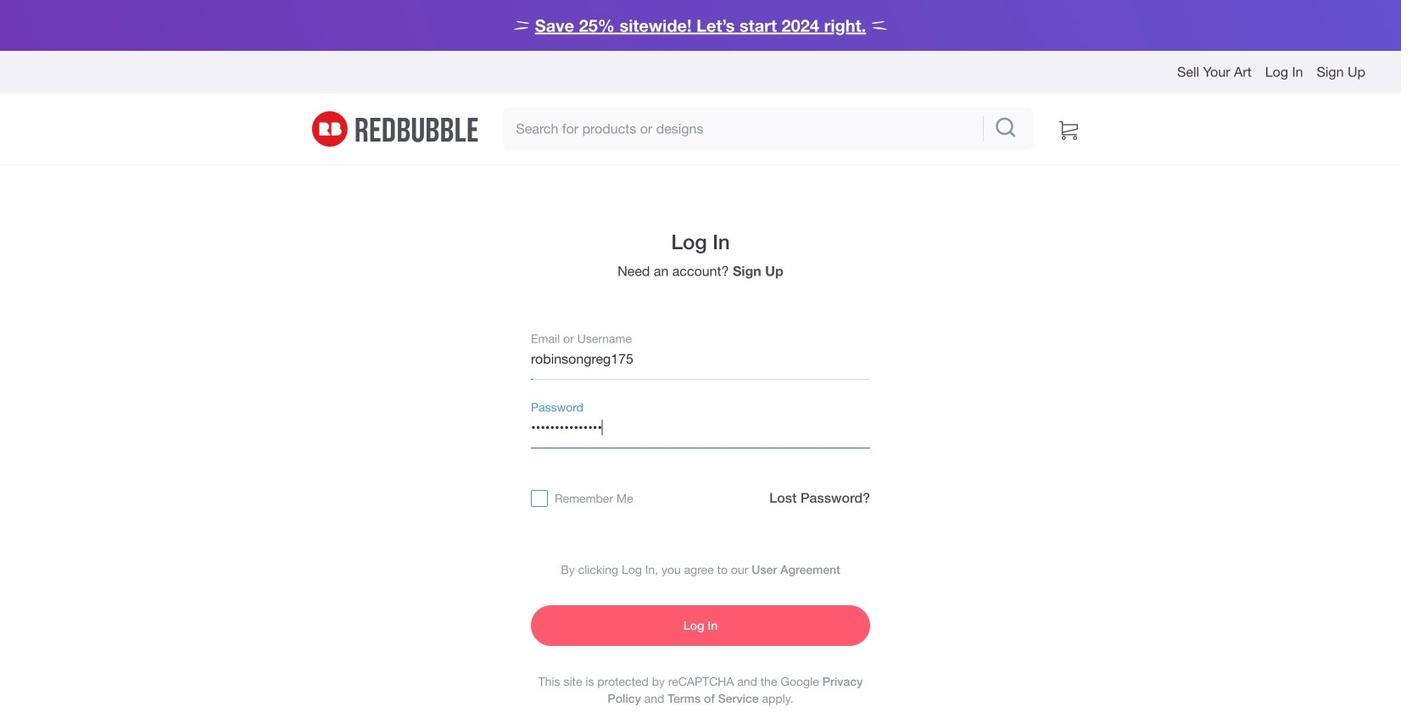 Task type: locate. For each thing, give the bounding box(es) containing it.
None password field
[[531, 408, 870, 449]]

cart image
[[1059, 116, 1078, 141]]

None search field
[[502, 107, 1034, 150]]

None text field
[[531, 339, 870, 380]]



Task type: vqa. For each thing, say whether or not it's contained in the screenshot.
password field
yes



Task type: describe. For each thing, give the bounding box(es) containing it.
Search search field
[[502, 107, 980, 150]]



